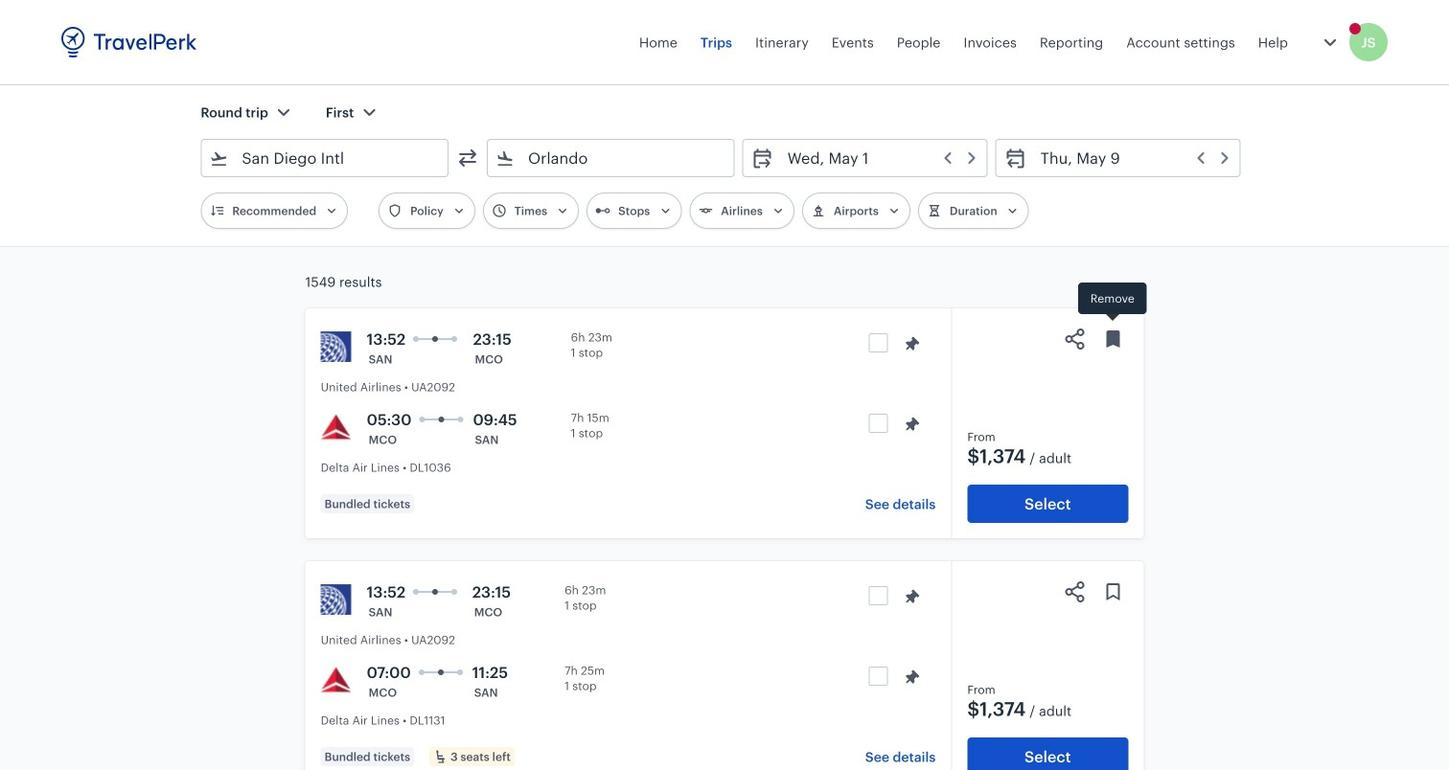 Task type: locate. For each thing, give the bounding box(es) containing it.
united airlines image
[[321, 332, 352, 362]]

tooltip
[[1079, 283, 1147, 324]]

delta air lines image down united airlines image
[[321, 412, 352, 443]]

To search field
[[515, 143, 709, 174]]

2 delta air lines image from the top
[[321, 665, 352, 696]]

delta air lines image down united airlines icon
[[321, 665, 352, 696]]

0 vertical spatial delta air lines image
[[321, 412, 352, 443]]

1 vertical spatial delta air lines image
[[321, 665, 352, 696]]

1 delta air lines image from the top
[[321, 412, 352, 443]]

delta air lines image
[[321, 412, 352, 443], [321, 665, 352, 696]]

Depart field
[[774, 143, 980, 174]]



Task type: vqa. For each thing, say whether or not it's contained in the screenshot.
Alaska Airlines icon to the middle
no



Task type: describe. For each thing, give the bounding box(es) containing it.
united airlines image
[[321, 585, 352, 616]]

Return field
[[1028, 143, 1233, 174]]

delta air lines image for united airlines image
[[321, 412, 352, 443]]

From search field
[[229, 143, 423, 174]]

delta air lines image for united airlines icon
[[321, 665, 352, 696]]



